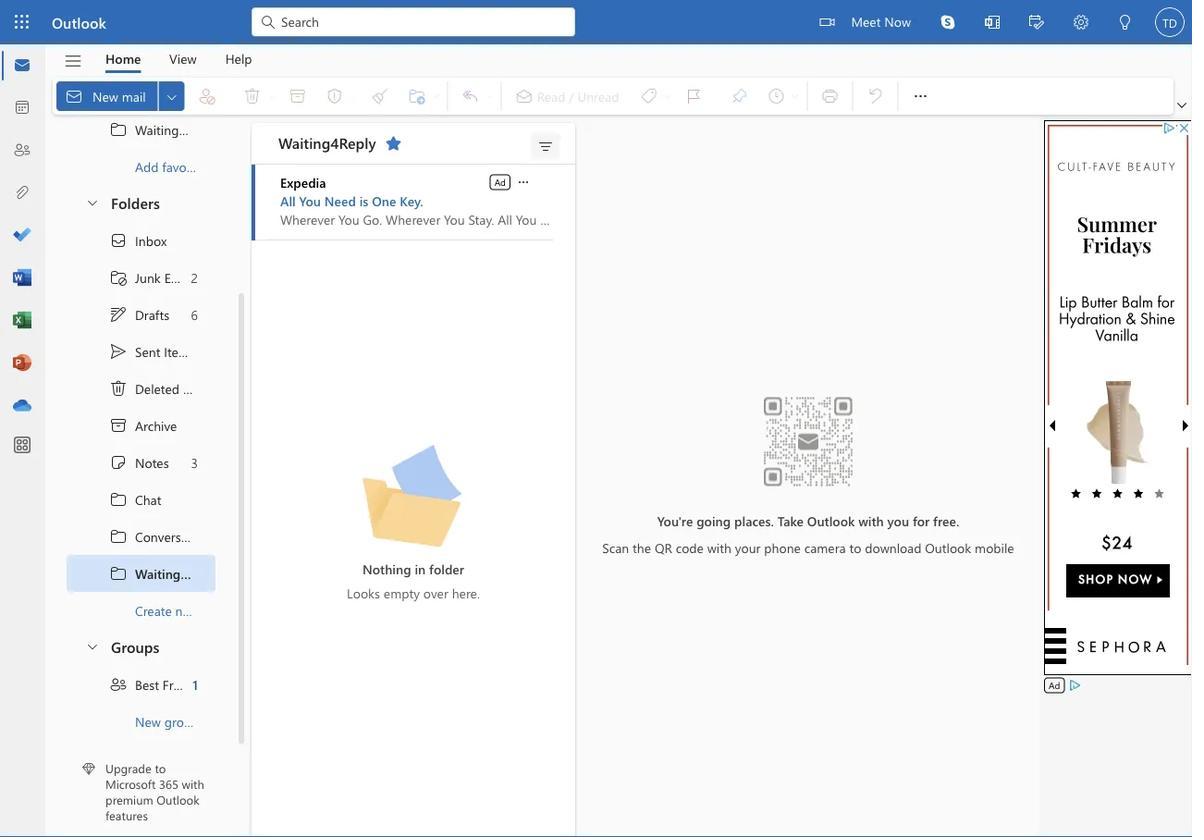 Task type: vqa. For each thing, say whether or not it's contained in the screenshot.


Task type: locate. For each thing, give the bounding box(es) containing it.
 tree item down " notes"
[[67, 482, 216, 519]]

microsoft
[[105, 776, 156, 792]]

 right the mail
[[164, 89, 179, 104]]

0 vertical spatial with
[[859, 512, 884, 529]]

 down  chat at the bottom left of the page
[[109, 528, 128, 546]]

0 horizontal spatial all
[[280, 192, 296, 209]]

deleted
[[135, 380, 180, 398]]

0 vertical spatial folder
[[429, 561, 464, 578]]

people image
[[13, 142, 31, 160]]

0 vertical spatial new
[[93, 87, 118, 104]]

need down expedia
[[324, 192, 356, 209]]

0 vertical spatial  button
[[76, 185, 107, 220]]

outlook link
[[52, 0, 106, 44]]

0 vertical spatial ad
[[495, 176, 506, 188]]

 button
[[515, 173, 532, 191]]

Search for email, meetings, files and more. field
[[279, 12, 564, 31]]

add favorite
[[135, 158, 205, 176]]

 down  button
[[516, 175, 531, 190]]


[[109, 454, 128, 472]]

items
[[164, 343, 195, 361], [183, 380, 214, 398]]

with down going
[[707, 539, 732, 556]]

0 vertical spatial key.
[[400, 192, 423, 209]]

qr
[[655, 539, 672, 556]]

junk
[[135, 269, 161, 287]]

application containing outlook
[[0, 0, 1192, 837]]

tree
[[67, 222, 236, 630]]

you left go.
[[339, 210, 359, 228]]

 down  new mail
[[109, 121, 128, 139]]

1  from the top
[[109, 121, 128, 139]]

premium
[[105, 792, 153, 808]]

 tree item
[[67, 667, 216, 704]]

2 vertical spatial 
[[85, 639, 100, 654]]

scan
[[602, 539, 629, 556]]

 button
[[76, 185, 107, 220], [76, 630, 107, 664]]

drafts
[[135, 306, 169, 324]]

ad left set your advertising preferences image at the right
[[1049, 679, 1060, 691]]

empty
[[384, 585, 420, 602]]

1 vertical spatial one
[[587, 210, 611, 228]]

message list section
[[252, 118, 637, 836]]

 tree item
[[67, 111, 217, 148], [67, 482, 216, 519], [67, 519, 216, 556], [67, 556, 220, 593]]

wherever down expedia
[[280, 210, 335, 228]]

phone
[[764, 539, 801, 556]]

1 vertical spatial with
[[707, 539, 732, 556]]

waiting4reply down  dropdown button
[[135, 121, 217, 139]]

 for folders
[[85, 195, 100, 210]]

1 vertical spatial folder
[[202, 602, 236, 620]]

 waiting4reply
[[109, 121, 217, 139], [109, 565, 220, 583]]

word image
[[13, 269, 31, 288]]

1  tree item from the top
[[67, 111, 217, 148]]

you
[[299, 192, 321, 209], [339, 210, 359, 228], [444, 210, 465, 228], [516, 210, 537, 228]]

create new folder tree item
[[67, 593, 236, 630]]

2 vertical spatial with
[[182, 776, 204, 792]]

0 horizontal spatial to
[[155, 760, 166, 777]]

1 vertical spatial to
[[155, 760, 166, 777]]

new group tree item
[[67, 704, 216, 741]]

new left group
[[135, 713, 161, 731]]

you down  popup button
[[516, 210, 537, 228]]


[[912, 87, 930, 105], [516, 175, 531, 190]]

all right 'stay.'
[[498, 210, 512, 228]]


[[985, 15, 1000, 30]]

0 horizontal spatial ad
[[495, 176, 506, 188]]

more apps image
[[13, 437, 31, 455]]

new
[[93, 87, 118, 104], [135, 713, 161, 731]]

1 vertical spatial need
[[541, 210, 571, 228]]

waiting4reply 
[[278, 133, 403, 153]]

2
[[191, 269, 198, 287]]


[[109, 232, 128, 250]]

outlook up 
[[52, 12, 106, 32]]

1 horizontal spatial need
[[541, 210, 571, 228]]

1  button from the top
[[76, 185, 107, 220]]

need down 
[[541, 210, 571, 228]]

 waiting4reply inside tree
[[109, 565, 220, 583]]

1 vertical spatial 
[[516, 175, 531, 190]]

 button left folders
[[76, 185, 107, 220]]

 waiting4reply down  dropdown button
[[109, 121, 217, 139]]

 left folders
[[85, 195, 100, 210]]

to do image
[[13, 227, 31, 245]]

 tree item
[[67, 222, 216, 259]]

with left you
[[859, 512, 884, 529]]

2  from the top
[[109, 491, 128, 509]]

inbox
[[135, 232, 167, 250]]

 button
[[926, 0, 970, 44]]

 search field
[[252, 0, 575, 42]]

 down  "dropdown button"
[[912, 87, 930, 105]]

1 vertical spatial new
[[135, 713, 161, 731]]

groups tree item
[[67, 630, 216, 667]]


[[259, 13, 278, 31]]

0 vertical spatial  waiting4reply
[[109, 121, 217, 139]]

1 horizontal spatial 
[[912, 87, 930, 105]]

2 horizontal spatial with
[[859, 512, 884, 529]]

to inside upgrade to microsoft 365 with premium outlook features
[[155, 760, 166, 777]]

1 horizontal spatial to
[[850, 539, 862, 556]]

wherever right go.
[[386, 210, 441, 228]]


[[109, 306, 128, 324]]

now
[[885, 12, 911, 30]]

0 vertical spatial is
[[360, 192, 369, 209]]

is
[[360, 192, 369, 209], [575, 210, 584, 228]]

2 wherever from the left
[[386, 210, 441, 228]]

folder for in
[[429, 561, 464, 578]]

code
[[676, 539, 704, 556]]

set your advertising preferences image
[[1068, 678, 1083, 693]]

4  tree item from the top
[[67, 556, 220, 593]]

to right camera
[[850, 539, 862, 556]]

you're
[[657, 512, 693, 529]]

wherever
[[280, 210, 335, 228], [386, 210, 441, 228]]

0 horizontal spatial is
[[360, 192, 369, 209]]

 button
[[531, 133, 561, 159]]

 inside dropdown button
[[912, 87, 930, 105]]

2  button from the top
[[76, 630, 107, 664]]

items inside  sent items
[[164, 343, 195, 361]]

with right the 365
[[182, 776, 204, 792]]


[[109, 121, 128, 139], [109, 491, 128, 509], [109, 528, 128, 546], [109, 565, 128, 583]]

files image
[[13, 184, 31, 203]]


[[109, 269, 128, 287]]

0 vertical spatial to
[[850, 539, 862, 556]]

0 horizontal spatial folder
[[202, 602, 236, 620]]

1 horizontal spatial is
[[575, 210, 584, 228]]

items for 
[[183, 380, 214, 398]]

0 vertical spatial items
[[164, 343, 195, 361]]

items for 
[[164, 343, 195, 361]]

2  tree item from the top
[[67, 482, 216, 519]]

new
[[175, 602, 199, 620]]


[[63, 51, 83, 71]]

onedrive image
[[13, 397, 31, 415]]

tab list containing home
[[92, 44, 266, 73]]

1 vertical spatial key.
[[615, 210, 637, 228]]

2  waiting4reply from the top
[[109, 565, 220, 583]]

meet
[[851, 12, 881, 30]]

 junk email 2
[[109, 269, 198, 287]]

0 vertical spatial 
[[912, 87, 930, 105]]

folder right new at the bottom left
[[202, 602, 236, 620]]

ad left  popup button
[[495, 176, 506, 188]]

 inside groups tree item
[[85, 639, 100, 654]]

ad
[[495, 176, 506, 188], [1049, 679, 1060, 691]]

 sent items
[[109, 343, 195, 361]]

folder up over
[[429, 561, 464, 578]]

waiting4reply up 'create new folder'
[[135, 565, 220, 583]]

1 horizontal spatial ad
[[1049, 679, 1060, 691]]

 tree item down  chat at the bottom left of the page
[[67, 519, 216, 556]]

your
[[735, 539, 761, 556]]


[[1178, 101, 1187, 110]]

1 horizontal spatial wherever
[[386, 210, 441, 228]]

outlook down free.
[[925, 539, 972, 556]]

excel image
[[13, 312, 31, 330]]

new group
[[135, 713, 199, 731]]

help button
[[212, 44, 266, 73]]

1 horizontal spatial with
[[707, 539, 732, 556]]

key.
[[400, 192, 423, 209], [615, 210, 637, 228]]

 tree item
[[67, 259, 216, 296]]

folder inside nothing in folder looks empty over here.
[[429, 561, 464, 578]]

1 vertical spatial is
[[575, 210, 584, 228]]

items right deleted
[[183, 380, 214, 398]]

 up create new folder tree item
[[109, 565, 128, 583]]

0 vertical spatial 
[[164, 89, 179, 104]]

0 horizontal spatial wherever
[[280, 210, 335, 228]]

1 vertical spatial  waiting4reply
[[109, 565, 220, 583]]

mail image
[[13, 56, 31, 75]]

3  from the top
[[109, 528, 128, 546]]

 tree item up create
[[67, 556, 220, 593]]

0 vertical spatial need
[[324, 192, 356, 209]]

items inside  deleted items
[[183, 380, 214, 398]]

0 horizontal spatial with
[[182, 776, 204, 792]]

0 vertical spatial one
[[372, 192, 396, 209]]

1 horizontal spatial new
[[135, 713, 161, 731]]

 waiting4reply up create
[[109, 565, 220, 583]]

to
[[850, 539, 862, 556], [155, 760, 166, 777]]

1 horizontal spatial all
[[498, 210, 512, 228]]

waiting4reply up expedia
[[278, 133, 376, 152]]

0 vertical spatial all
[[280, 192, 296, 209]]

0 horizontal spatial 
[[516, 175, 531, 190]]

outlook right premium
[[157, 792, 200, 808]]

waiting4reply
[[135, 121, 217, 139], [278, 133, 376, 152], [135, 565, 220, 583]]

1 vertical spatial 
[[85, 195, 100, 210]]

1 horizontal spatial folder
[[429, 561, 464, 578]]

0 horizontal spatial one
[[372, 192, 396, 209]]


[[109, 417, 128, 435]]

to right "upgrade"
[[155, 760, 166, 777]]

waiting4reply inside waiting4reply 
[[278, 133, 376, 152]]

1 horizontal spatial one
[[587, 210, 611, 228]]

 button left groups
[[76, 630, 107, 664]]

 inside popup button
[[516, 175, 531, 190]]

folder inside create new folder tree item
[[202, 602, 236, 620]]

td image
[[1155, 7, 1185, 37]]


[[65, 87, 83, 105]]

0 horizontal spatial new
[[93, 87, 118, 104]]

 left chat
[[109, 491, 128, 509]]

home button
[[92, 44, 155, 73]]

groups
[[111, 637, 159, 657]]

1 horizontal spatial key.
[[615, 210, 637, 228]]

 button inside groups tree item
[[76, 630, 107, 664]]

3  tree item from the top
[[67, 519, 216, 556]]

 left groups
[[85, 639, 100, 654]]

all down expedia
[[280, 192, 296, 209]]

 button inside folders tree item
[[76, 185, 107, 220]]

 inside folders tree item
[[85, 195, 100, 210]]

 tree item down the mail
[[67, 111, 217, 148]]

need
[[324, 192, 356, 209], [541, 210, 571, 228]]

new left the mail
[[93, 87, 118, 104]]

move & delete group
[[56, 78, 444, 115]]

tab list
[[92, 44, 266, 73]]

items right sent
[[164, 343, 195, 361]]

1 vertical spatial  button
[[76, 630, 107, 664]]

1 vertical spatial items
[[183, 380, 214, 398]]

folder for new
[[202, 602, 236, 620]]

application
[[0, 0, 1192, 837]]

 button
[[1059, 0, 1104, 47]]



Task type: describe. For each thing, give the bounding box(es) containing it.
 for  dropdown button
[[912, 87, 930, 105]]


[[1118, 15, 1133, 30]]

folders tree item
[[67, 185, 216, 222]]

all you need is one key. wherever you go. wherever you stay. all you need is one key.
[[280, 192, 637, 228]]

create
[[135, 602, 172, 620]]

nothing in folder looks empty over here.
[[347, 561, 480, 602]]

 button
[[379, 129, 408, 158]]

 new mail
[[65, 87, 146, 105]]

powerpoint image
[[13, 354, 31, 373]]

group
[[164, 713, 199, 731]]

you left 'stay.'
[[444, 210, 465, 228]]


[[1074, 15, 1089, 30]]

waiting4reply heading
[[278, 123, 408, 164]]

premium features image
[[82, 763, 95, 776]]

you down expedia
[[299, 192, 321, 209]]

free.
[[934, 512, 960, 529]]

you're going places. take outlook with you for free. scan the qr code with your phone camera to download outlook mobile
[[602, 512, 1015, 556]]

6
[[191, 306, 198, 324]]

calendar image
[[13, 99, 31, 117]]

outlook banner
[[0, 0, 1192, 47]]

upgrade
[[105, 760, 152, 777]]

 notes
[[109, 454, 169, 472]]

places.
[[735, 512, 774, 529]]

stay.
[[469, 210, 494, 228]]

folders
[[111, 193, 160, 213]]

 button
[[159, 81, 185, 111]]

mobile
[[975, 539, 1015, 556]]

1 vertical spatial all
[[498, 210, 512, 228]]

 tree item
[[67, 333, 216, 370]]


[[109, 380, 128, 398]]


[[1030, 15, 1044, 30]]

outlook up camera
[[807, 512, 855, 529]]

looks
[[347, 585, 380, 602]]

view
[[169, 50, 197, 67]]

ad inside "message list" section
[[495, 176, 506, 188]]

 chat
[[109, 491, 161, 509]]

email
[[164, 269, 195, 287]]

 tree item
[[67, 370, 216, 407]]

3
[[191, 454, 198, 472]]

go.
[[363, 210, 382, 228]]


[[820, 15, 835, 30]]

to inside you're going places. take outlook with you for free. scan the qr code with your phone camera to download outlook mobile
[[850, 539, 862, 556]]

create new folder
[[135, 602, 236, 620]]

help
[[225, 50, 252, 67]]

sent
[[135, 343, 160, 361]]

outlook inside outlook banner
[[52, 12, 106, 32]]

365
[[159, 776, 179, 792]]

1 vertical spatial ad
[[1049, 679, 1060, 691]]

expedia
[[280, 173, 326, 191]]

over
[[423, 585, 448, 602]]

archive
[[135, 417, 177, 435]]

features
[[105, 807, 148, 823]]

new inside  new mail
[[93, 87, 118, 104]]

camera
[[805, 539, 846, 556]]

tree containing 
[[67, 222, 236, 630]]

 button
[[970, 0, 1015, 47]]

 deleted items
[[109, 380, 214, 398]]

 button
[[1104, 0, 1148, 47]]


[[109, 343, 128, 361]]

chat
[[135, 491, 161, 509]]

 button
[[55, 45, 92, 77]]

 drafts
[[109, 306, 169, 324]]

tags group
[[506, 78, 803, 115]]

mail
[[122, 87, 146, 104]]

1 wherever from the left
[[280, 210, 335, 228]]

 button
[[902, 78, 939, 115]]

nothing
[[363, 561, 411, 578]]

view button
[[155, 44, 211, 73]]

new inside tree item
[[135, 713, 161, 731]]

1  waiting4reply from the top
[[109, 121, 217, 139]]

 tree item
[[67, 407, 216, 444]]

in
[[415, 561, 426, 578]]

 for groups
[[85, 639, 100, 654]]

favorite
[[162, 158, 205, 176]]

take
[[778, 512, 804, 529]]

 button for folders
[[76, 185, 107, 220]]

here.
[[452, 585, 480, 602]]


[[537, 138, 555, 156]]

 inbox
[[109, 232, 167, 250]]

meet now
[[851, 12, 911, 30]]

with inside upgrade to microsoft 365 with premium outlook features
[[182, 776, 204, 792]]

0 horizontal spatial key.
[[400, 192, 423, 209]]

4  from the top
[[109, 565, 128, 583]]

upgrade to microsoft 365 with premium outlook features
[[105, 760, 204, 823]]

 inside dropdown button
[[164, 89, 179, 104]]


[[941, 15, 956, 30]]

 button
[[1015, 0, 1059, 47]]

add
[[135, 158, 159, 176]]


[[109, 676, 128, 694]]

add favorite tree item
[[67, 148, 216, 185]]

waiting4reply inside tree
[[135, 565, 220, 583]]

the
[[633, 539, 651, 556]]

for
[[913, 512, 930, 529]]

outlook inside upgrade to microsoft 365 with premium outlook features
[[157, 792, 200, 808]]

home
[[105, 50, 141, 67]]

 button
[[1174, 96, 1191, 115]]

 button for groups
[[76, 630, 107, 664]]

notes
[[135, 454, 169, 472]]

 tree item
[[67, 444, 216, 482]]

0 horizontal spatial need
[[324, 192, 356, 209]]

 tree item
[[67, 296, 216, 333]]

going
[[697, 512, 731, 529]]

left-rail-appbar navigation
[[4, 44, 41, 427]]

 archive
[[109, 417, 177, 435]]

 for  popup button
[[516, 175, 531, 190]]


[[384, 134, 403, 153]]

1
[[193, 676, 198, 694]]

download
[[865, 539, 922, 556]]



